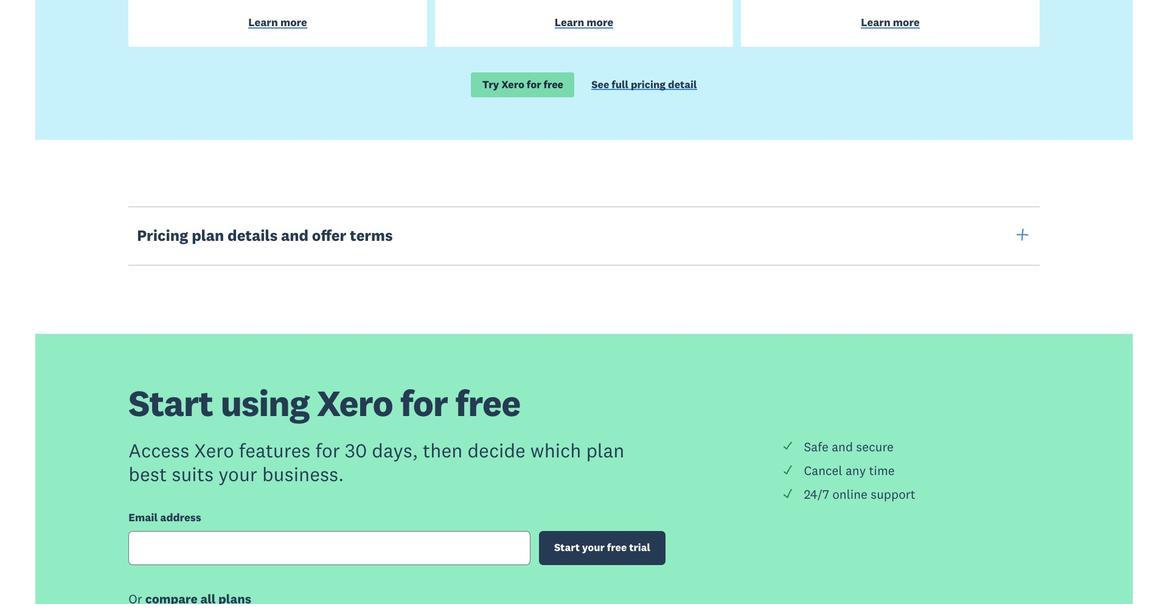 Task type: describe. For each thing, give the bounding box(es) containing it.
2 horizontal spatial for
[[527, 78, 541, 91]]

trial
[[629, 541, 650, 554]]

pricing
[[631, 78, 666, 91]]

24/7 online support
[[804, 486, 915, 503]]

Email address text field
[[128, 531, 530, 565]]

detail
[[668, 78, 697, 91]]

safe and secure
[[804, 439, 894, 455]]

start your free trial
[[554, 541, 650, 554]]

see full pricing detail
[[591, 78, 697, 91]]

using
[[220, 380, 309, 426]]

start your free trial button
[[539, 531, 666, 565]]

1 learn more from the left
[[248, 15, 307, 29]]

days,
[[372, 438, 418, 462]]

start for start your free trial
[[554, 541, 580, 554]]

for for 30
[[315, 438, 340, 462]]

1 horizontal spatial free
[[544, 78, 563, 91]]

terms
[[350, 226, 393, 245]]

free inside button
[[607, 541, 627, 554]]

plan inside pricing plan details and offer terms dropdown button
[[192, 226, 224, 245]]

3 learn more from the left
[[861, 15, 920, 29]]

your inside access xero features for 30 days, then decide which plan best suits your business.
[[219, 462, 257, 486]]

see full pricing detail link
[[591, 78, 697, 94]]

email
[[128, 511, 158, 525]]

1 more from the left
[[280, 15, 307, 29]]

time
[[869, 462, 895, 479]]

2 learn from the left
[[555, 15, 584, 29]]

start using xero for free
[[128, 380, 520, 426]]

xero for for
[[194, 438, 234, 462]]

and inside dropdown button
[[281, 226, 308, 245]]

30
[[345, 438, 367, 462]]

decide
[[467, 438, 525, 462]]

best
[[128, 462, 167, 486]]

see
[[591, 78, 609, 91]]

1 vertical spatial xero
[[317, 380, 393, 426]]

full
[[612, 78, 628, 91]]

email address
[[128, 511, 201, 525]]

your inside button
[[582, 541, 605, 554]]

business.
[[262, 462, 344, 486]]



Task type: locate. For each thing, give the bounding box(es) containing it.
plan left details at the top of the page
[[192, 226, 224, 245]]

included image down included image
[[783, 488, 793, 499]]

details
[[228, 226, 278, 245]]

2 vertical spatial free
[[607, 541, 627, 554]]

1 horizontal spatial xero
[[317, 380, 393, 426]]

try xero for free
[[482, 78, 563, 91]]

0 horizontal spatial plan
[[192, 226, 224, 245]]

plan
[[192, 226, 224, 245], [586, 438, 624, 462]]

0 horizontal spatial for
[[315, 438, 340, 462]]

2 horizontal spatial more
[[893, 15, 920, 29]]

0 vertical spatial and
[[281, 226, 308, 245]]

1 horizontal spatial your
[[582, 541, 605, 554]]

3 more from the left
[[893, 15, 920, 29]]

xero up 30
[[317, 380, 393, 426]]

1 learn more link from the left
[[137, 15, 418, 32]]

0 vertical spatial for
[[527, 78, 541, 91]]

2 vertical spatial xero
[[194, 438, 234, 462]]

0 vertical spatial start
[[128, 380, 213, 426]]

1 learn from the left
[[248, 15, 278, 29]]

start inside button
[[554, 541, 580, 554]]

start
[[128, 380, 213, 426], [554, 541, 580, 554]]

start for start using xero for free
[[128, 380, 213, 426]]

2 learn more link from the left
[[443, 15, 725, 32]]

access
[[128, 438, 189, 462]]

features
[[239, 438, 311, 462]]

for
[[527, 78, 541, 91], [400, 380, 448, 426], [315, 438, 340, 462]]

0 horizontal spatial and
[[281, 226, 308, 245]]

0 horizontal spatial your
[[219, 462, 257, 486]]

1 vertical spatial free
[[455, 380, 520, 426]]

included image up included image
[[783, 440, 793, 451]]

1 included image from the top
[[783, 440, 793, 451]]

0 vertical spatial xero
[[501, 78, 524, 91]]

for left 30
[[315, 438, 340, 462]]

try xero for free link
[[471, 72, 574, 97]]

3 learn more link from the left
[[750, 15, 1031, 32]]

your
[[219, 462, 257, 486], [582, 541, 605, 554]]

1 vertical spatial start
[[554, 541, 580, 554]]

0 horizontal spatial xero
[[194, 438, 234, 462]]

online
[[832, 486, 868, 503]]

learn more link
[[137, 15, 418, 32], [443, 15, 725, 32], [750, 15, 1031, 32]]

plan right which
[[586, 438, 624, 462]]

0 horizontal spatial learn
[[248, 15, 278, 29]]

plan inside access xero features for 30 days, then decide which plan best suits your business.
[[586, 438, 624, 462]]

1 horizontal spatial for
[[400, 380, 448, 426]]

1 horizontal spatial more
[[587, 15, 613, 29]]

cancel any time
[[804, 462, 895, 479]]

1 horizontal spatial learn more
[[555, 15, 613, 29]]

2 more from the left
[[587, 15, 613, 29]]

0 vertical spatial plan
[[192, 226, 224, 245]]

1 horizontal spatial start
[[554, 541, 580, 554]]

your left trial
[[582, 541, 605, 554]]

pricing
[[137, 226, 188, 245]]

and up the cancel any time
[[832, 439, 853, 455]]

which
[[530, 438, 581, 462]]

included image
[[783, 440, 793, 451], [783, 488, 793, 499]]

suits
[[172, 462, 214, 486]]

included image for 24/7 online support
[[783, 488, 793, 499]]

offer
[[312, 226, 346, 245]]

2 vertical spatial for
[[315, 438, 340, 462]]

and
[[281, 226, 308, 245], [832, 439, 853, 455]]

then
[[423, 438, 463, 462]]

xero right try
[[501, 78, 524, 91]]

included image
[[783, 464, 793, 475]]

xero inside access xero features for 30 days, then decide which plan best suits your business.
[[194, 438, 234, 462]]

1 vertical spatial plan
[[586, 438, 624, 462]]

3 learn from the left
[[861, 15, 890, 29]]

learn more
[[248, 15, 307, 29], [555, 15, 613, 29], [861, 15, 920, 29]]

1 horizontal spatial learn more link
[[443, 15, 725, 32]]

0 horizontal spatial learn more
[[248, 15, 307, 29]]

for right try
[[527, 78, 541, 91]]

your right 'suits' at the left of the page
[[219, 462, 257, 486]]

xero right access
[[194, 438, 234, 462]]

any
[[846, 462, 866, 479]]

free left the see in the top of the page
[[544, 78, 563, 91]]

1 horizontal spatial plan
[[586, 438, 624, 462]]

2 horizontal spatial learn more link
[[750, 15, 1031, 32]]

2 learn more from the left
[[555, 15, 613, 29]]

address
[[160, 511, 201, 525]]

1 horizontal spatial and
[[832, 439, 853, 455]]

for up then
[[400, 380, 448, 426]]

try
[[482, 78, 499, 91]]

1 vertical spatial and
[[832, 439, 853, 455]]

2 horizontal spatial learn more
[[861, 15, 920, 29]]

0 horizontal spatial start
[[128, 380, 213, 426]]

cancel
[[804, 462, 842, 479]]

included image for safe and secure
[[783, 440, 793, 451]]

free up decide
[[455, 380, 520, 426]]

0 horizontal spatial more
[[280, 15, 307, 29]]

xero for free
[[501, 78, 524, 91]]

support
[[871, 486, 915, 503]]

for inside access xero features for 30 days, then decide which plan best suits your business.
[[315, 438, 340, 462]]

0 vertical spatial included image
[[783, 440, 793, 451]]

1 vertical spatial your
[[582, 541, 605, 554]]

0 horizontal spatial free
[[455, 380, 520, 426]]

1 vertical spatial included image
[[783, 488, 793, 499]]

2 included image from the top
[[783, 488, 793, 499]]

2 horizontal spatial free
[[607, 541, 627, 554]]

xero
[[501, 78, 524, 91], [317, 380, 393, 426], [194, 438, 234, 462]]

2 horizontal spatial xero
[[501, 78, 524, 91]]

access xero features for 30 days, then decide which plan best suits your business.
[[128, 438, 624, 486]]

more
[[280, 15, 307, 29], [587, 15, 613, 29], [893, 15, 920, 29]]

safe
[[804, 439, 828, 455]]

pricing plan details and offer terms button
[[128, 206, 1040, 266]]

0 horizontal spatial learn more link
[[137, 15, 418, 32]]

learn
[[248, 15, 278, 29], [555, 15, 584, 29], [861, 15, 890, 29]]

and left offer
[[281, 226, 308, 245]]

for for free
[[400, 380, 448, 426]]

0 vertical spatial your
[[219, 462, 257, 486]]

24/7
[[804, 486, 829, 503]]

secure
[[856, 439, 894, 455]]

free
[[544, 78, 563, 91], [455, 380, 520, 426], [607, 541, 627, 554]]

free left trial
[[607, 541, 627, 554]]

2 horizontal spatial learn
[[861, 15, 890, 29]]

pricing plan details and offer terms
[[137, 226, 393, 245]]

0 vertical spatial free
[[544, 78, 563, 91]]

1 horizontal spatial learn
[[555, 15, 584, 29]]

1 vertical spatial for
[[400, 380, 448, 426]]



Task type: vqa. For each thing, say whether or not it's contained in the screenshot.
2nd Learn more from right
yes



